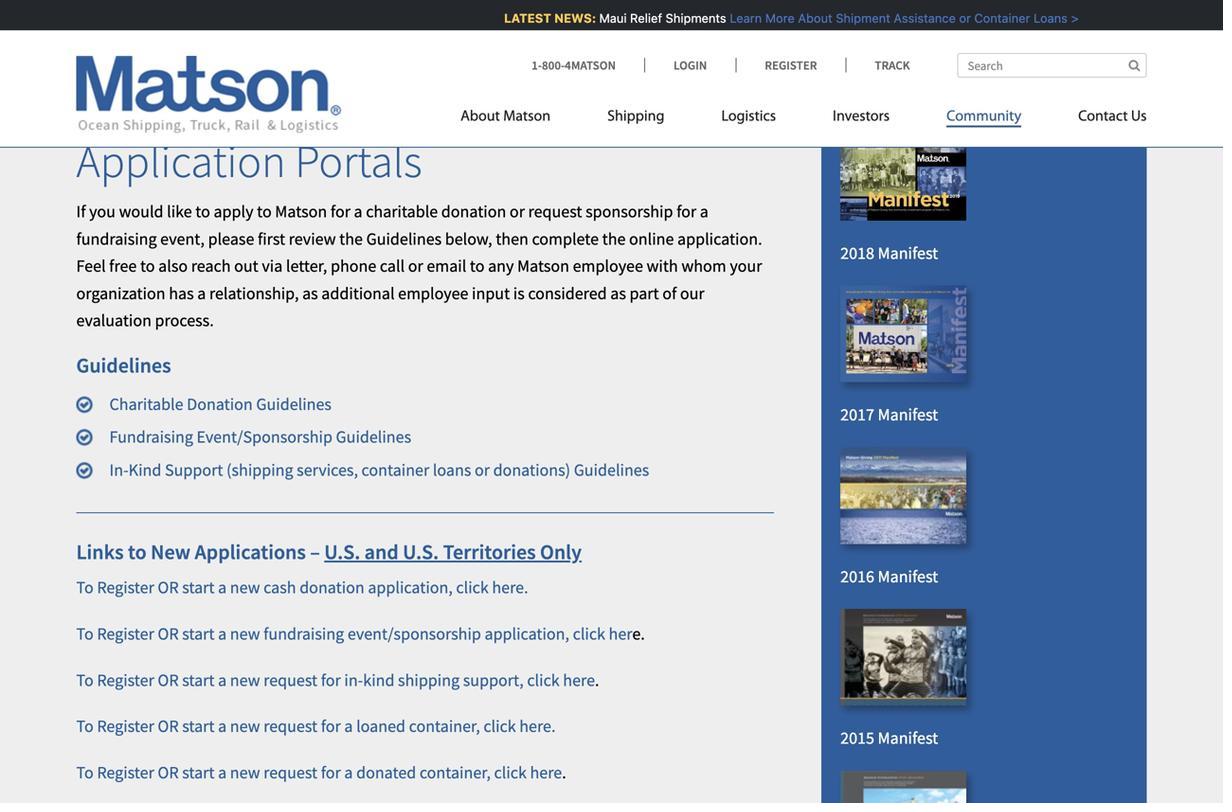 Task type: vqa. For each thing, say whether or not it's contained in the screenshot.
In-
yes



Task type: locate. For each thing, give the bounding box(es) containing it.
application guidelines and online application portals
[[76, 78, 700, 189]]

about matson
[[461, 109, 551, 125]]

email
[[427, 255, 466, 277]]

to register or start a new request for in-kind shipping support, click here link
[[76, 670, 595, 691]]

1 vertical spatial manifest icon image
[[841, 609, 967, 706]]

shipment
[[831, 11, 885, 25]]

matson inside top menu navigation
[[503, 109, 551, 125]]

phone
[[331, 255, 376, 277]]

5 start from the top
[[182, 762, 215, 783]]

her
[[609, 623, 632, 645]]

input
[[472, 283, 510, 304]]

guidelines down "cause."
[[295, 78, 489, 135]]

3 new from the top
[[230, 670, 260, 691]]

manifest right 2018
[[878, 242, 938, 264]]

container,
[[409, 716, 480, 737], [420, 762, 491, 783]]

3 or from the top
[[158, 670, 179, 691]]

0 vertical spatial here
[[563, 670, 595, 691]]

as
[[302, 283, 318, 304], [610, 283, 626, 304]]

contact us link
[[1050, 100, 1147, 139]]

new up 'to register or start a new request for a loaned container, click here.' link
[[230, 670, 260, 691]]

5 new from the top
[[230, 762, 260, 783]]

portals
[[295, 133, 422, 189]]

0 horizontal spatial as
[[302, 283, 318, 304]]

employee up part
[[573, 255, 643, 277]]

1 vertical spatial loaned
[[356, 716, 406, 737]]

during
[[551, 17, 595, 37]]

None search field
[[957, 53, 1147, 78]]

complete
[[532, 228, 599, 249]]

2 u.s. from the left
[[403, 539, 439, 565]]

5 to from the top
[[76, 762, 94, 783]]

0 horizontal spatial here
[[530, 762, 562, 783]]

2 to from the top
[[76, 623, 94, 645]]

1 vertical spatial employee
[[398, 283, 468, 304]]

1 horizontal spatial loaned
[[643, 0, 689, 11]]

community link
[[918, 100, 1050, 139]]

new down to register or start a new request for a loaned container, click here.
[[230, 762, 260, 783]]

2 as from the left
[[610, 283, 626, 304]]

matson down 1-
[[503, 109, 551, 125]]

for right support
[[292, 9, 312, 30]]

container up covid
[[576, 0, 640, 11]]

and
[[498, 78, 570, 135], [364, 539, 399, 565]]

for inside 'in addition to cash donations, matson giving provides sponsorship support for fundraising events or activities that benefit a worthy cause.'
[[292, 9, 312, 30]]

1 vertical spatial donation
[[300, 577, 365, 598]]

donation inside if you would like to apply to matson for a charitable donation or request sponsorship for a fundraising event, please first review the guidelines below, then complete the online application. feel free to also reach out via letter, phone call or email to any matson employee with whom your organization has a relationship, as additional employee input is considered as part of our evaluation process.
[[441, 201, 506, 222]]

please
[[208, 228, 254, 249]]

2 new from the top
[[230, 623, 260, 645]]

1 the from the left
[[339, 228, 363, 249]]

1 or from the top
[[158, 577, 179, 598]]

matson community manifest image
[[841, 286, 967, 382]]

register for to register or start a new fundraising event/sponsorship application, click her e.
[[97, 623, 154, 645]]

1 vertical spatial fundraising
[[76, 228, 157, 249]]

top menu navigation
[[461, 100, 1147, 139]]

login link
[[644, 57, 735, 73]]

donation
[[187, 394, 253, 415]]

1 horizontal spatial as
[[610, 283, 626, 304]]

or
[[954, 11, 966, 25], [127, 36, 142, 57], [510, 201, 525, 222], [408, 255, 423, 277], [475, 459, 490, 481]]

for
[[693, 0, 711, 11], [292, 9, 312, 30], [331, 201, 351, 222], [677, 201, 697, 222], [321, 670, 341, 691], [321, 716, 341, 737], [321, 762, 341, 783]]

4 new from the top
[[230, 716, 260, 737]]

manifest right 2017
[[878, 404, 938, 425]]

in-
[[344, 670, 363, 691]]

guidelines inside if you would like to apply to matson for a charitable donation or request sponsorship for a fundraising event, please first review the guidelines below, then complete the online application. feel free to also reach out via letter, phone call or email to any matson employee with whom your organization has a relationship, as additional employee input is considered as part of our evaluation process.
[[366, 228, 442, 249]]

2 or from the top
[[158, 623, 179, 645]]

employee
[[573, 255, 643, 277], [398, 283, 468, 304]]

for left meal
[[693, 0, 711, 11]]

2 manifest from the top
[[878, 404, 938, 425]]

review
[[289, 228, 336, 249]]

relationship,
[[209, 283, 299, 304]]

1-800-4matson link
[[532, 57, 644, 73]]

first
[[258, 228, 285, 249]]

donation down links to new applications – u.s. and u.s. territories only
[[300, 577, 365, 598]]

online
[[579, 78, 700, 135]]

request up to register or start a new request for a loaned container, click here.
[[264, 670, 318, 691]]

1 horizontal spatial u.s.
[[403, 539, 439, 565]]

provides
[[76, 9, 138, 30]]

3 to from the top
[[76, 670, 94, 691]]

start for to register or start a new request for in-kind shipping support, click here
[[182, 670, 215, 691]]

to inside 'in addition to cash donations, matson giving provides sponsorship support for fundraising events or activities that benefit a worthy cause.'
[[157, 0, 172, 3]]

here.
[[492, 577, 528, 598], [519, 716, 556, 737]]

1 vertical spatial application,
[[485, 623, 569, 645]]

1 new from the top
[[230, 577, 260, 598]]

1 manifest from the top
[[878, 242, 938, 264]]

0 horizontal spatial and
[[364, 539, 399, 565]]

0 horizontal spatial application,
[[368, 577, 453, 598]]

request up to register or start a new request for a donated container, click here 'link'
[[264, 716, 318, 737]]

4 manifest from the top
[[878, 728, 938, 749]]

1 vertical spatial sponsorship
[[586, 201, 673, 222]]

manifest icon image up 2015 manifest
[[841, 609, 967, 706]]

0 vertical spatial about
[[793, 11, 827, 25]]

1-800-4matson
[[532, 57, 616, 73]]

register for to register or start a new request for a donated container, click here .
[[97, 762, 154, 783]]

benefit
[[245, 36, 296, 57]]

program
[[490, 17, 548, 37]]

fundraising event/sponsorship guidelines link
[[109, 427, 411, 448]]

and down 1-
[[498, 78, 570, 135]]

register for to register or start a new cash donation application, click here.
[[97, 577, 154, 598]]

2015
[[841, 728, 874, 749]]

investors
[[833, 109, 890, 125]]

0 vertical spatial sponsorship
[[141, 9, 229, 30]]

a inside 'in addition to cash donations, matson giving provides sponsorship support for fundraising events or activities that benefit a worthy cause.'
[[299, 36, 308, 57]]

1 horizontal spatial the
[[602, 228, 626, 249]]

1 horizontal spatial and
[[498, 78, 570, 135]]

5 or from the top
[[158, 762, 179, 783]]

the
[[339, 228, 363, 249], [602, 228, 626, 249]]

manifest icon image down 2015 manifest
[[841, 771, 967, 803]]

application up like
[[76, 133, 286, 189]]

cash down 'applications'
[[264, 577, 296, 598]]

about
[[793, 11, 827, 25], [461, 109, 500, 125]]

manifest for 2018 manifest
[[878, 242, 938, 264]]

to right addition
[[157, 0, 172, 3]]

loaned up shutdown. at the right top
[[643, 0, 689, 11]]

track
[[875, 57, 910, 73]]

0 vertical spatial container
[[576, 0, 640, 11]]

the up phone
[[339, 228, 363, 249]]

to for to register or start a new request for a loaned container, click here.
[[76, 716, 94, 737]]

loaned down kind
[[356, 716, 406, 737]]

1 horizontal spatial container
[[576, 0, 640, 11]]

container, for donated
[[420, 762, 491, 783]]

2 start from the top
[[182, 623, 215, 645]]

fundraising up free
[[76, 228, 157, 249]]

loans
[[433, 459, 471, 481]]

manifest icon image up '2016 manifest'
[[841, 447, 967, 544]]

2017 manifest
[[841, 404, 938, 425]]

sponsorship up activities
[[141, 9, 229, 30]]

0 vertical spatial manifest icon image
[[841, 447, 967, 544]]

1 vertical spatial and
[[364, 539, 399, 565]]

0 horizontal spatial sponsorship
[[141, 9, 229, 30]]

new up to register or start a new request for a donated container, click here 'link'
[[230, 716, 260, 737]]

to register or start a new cash donation application, click here. link
[[76, 577, 528, 598]]

3 manifest from the top
[[878, 566, 938, 587]]

0 vertical spatial donation
[[441, 201, 506, 222]]

process.
[[155, 310, 214, 331]]

1 horizontal spatial application,
[[485, 623, 569, 645]]

manifest icon image
[[841, 447, 967, 544], [841, 609, 967, 706], [841, 771, 967, 803]]

0 vertical spatial application,
[[368, 577, 453, 598]]

manifest right 2016
[[878, 566, 938, 587]]

loans
[[1029, 11, 1063, 25]]

800-
[[542, 57, 565, 73]]

1 horizontal spatial cash
[[264, 577, 296, 598]]

shipments
[[661, 11, 721, 25]]

or up then
[[510, 201, 525, 222]]

manifest
[[878, 242, 938, 264], [878, 404, 938, 425], [878, 566, 938, 587], [878, 728, 938, 749]]

refrigerated container loaned for meal program during covid shutdown.
[[490, 0, 748, 37]]

container left loans
[[362, 459, 429, 481]]

new for to register or start a new fundraising event/sponsorship application, click her
[[230, 623, 260, 645]]

1 horizontal spatial donation
[[441, 201, 506, 222]]

and right –
[[364, 539, 399, 565]]

0 horizontal spatial cash
[[175, 0, 208, 3]]

fundraising event/sponsorship guidelines
[[109, 427, 411, 448]]

0 vertical spatial cash
[[175, 0, 208, 3]]

guidelines up in-kind support (shipping services, container loans or donations) guidelines link
[[336, 427, 411, 448]]

1 to from the top
[[76, 577, 94, 598]]

0 vertical spatial loaned
[[643, 0, 689, 11]]

new for to register or start a new request for in-kind shipping support, click here
[[230, 670, 260, 691]]

as down letter,
[[302, 283, 318, 304]]

4 to from the top
[[76, 716, 94, 737]]

fundraising down giving
[[315, 9, 396, 30]]

container, down shipping
[[409, 716, 480, 737]]

application, up event/sponsorship
[[368, 577, 453, 598]]

0 vertical spatial container,
[[409, 716, 480, 737]]

matson down complete
[[517, 255, 569, 277]]

manifest for 2017 manifest
[[878, 404, 938, 425]]

0 horizontal spatial u.s.
[[324, 539, 360, 565]]

logistics
[[721, 109, 776, 125]]

employee down email
[[398, 283, 468, 304]]

container
[[969, 11, 1025, 25]]

worthy
[[311, 36, 361, 57]]

1 vertical spatial about
[[461, 109, 500, 125]]

u.s. right –
[[324, 539, 360, 565]]

request up complete
[[528, 201, 582, 222]]

manifest for 2016 manifest
[[878, 566, 938, 587]]

login
[[674, 57, 707, 73]]

sponsorship up online
[[586, 201, 673, 222]]

fundraising inside if you would like to apply to matson for a charitable donation or request sponsorship for a fundraising event, please first review the guidelines below, then complete the online application. feel free to also reach out via letter, phone call or email to any matson employee with whom your organization has a relationship, as additional employee input is considered as part of our evaluation process.
[[76, 228, 157, 249]]

3 start from the top
[[182, 670, 215, 691]]

whom
[[682, 255, 726, 277]]

to up first
[[257, 201, 272, 222]]

application, for event/sponsorship
[[485, 623, 569, 645]]

0 vertical spatial fundraising
[[315, 9, 396, 30]]

or
[[158, 577, 179, 598], [158, 623, 179, 645], [158, 670, 179, 691], [158, 716, 179, 737], [158, 762, 179, 783]]

addition
[[93, 0, 154, 3]]

1 vertical spatial container
[[362, 459, 429, 481]]

u.s. left territories
[[403, 539, 439, 565]]

0 horizontal spatial loaned
[[356, 716, 406, 737]]

4 start from the top
[[182, 716, 215, 737]]

(shipping
[[226, 459, 293, 481]]

2 vertical spatial manifest icon image
[[841, 771, 967, 803]]

learn
[[725, 11, 757, 25]]

1 horizontal spatial here
[[563, 670, 595, 691]]

shipping
[[607, 109, 665, 125]]

0 horizontal spatial the
[[339, 228, 363, 249]]

applications
[[195, 539, 306, 565]]

like
[[167, 201, 192, 222]]

fundraising down to register or start a new cash donation application, click here. link
[[264, 623, 344, 645]]

here. down the support,
[[519, 716, 556, 737]]

to for to register or start a new request for a donated container, click here .
[[76, 762, 94, 783]]

matson up review at the top left of the page
[[275, 201, 327, 222]]

request down to register or start a new request for a loaned container, click here.
[[264, 762, 318, 783]]

e.
[[632, 623, 645, 645]]

letter,
[[286, 255, 327, 277]]

new
[[230, 577, 260, 598], [230, 623, 260, 645], [230, 670, 260, 691], [230, 716, 260, 737], [230, 762, 260, 783]]

contact us
[[1078, 109, 1147, 125]]

container, right the donated
[[420, 762, 491, 783]]

fundraising inside 'in addition to cash donations, matson giving provides sponsorship support for fundraising events or activities that benefit a worthy cause.'
[[315, 9, 396, 30]]

0 vertical spatial and
[[498, 78, 570, 135]]

Search search field
[[957, 53, 1147, 78]]

of
[[662, 283, 677, 304]]

2 application from the top
[[76, 133, 286, 189]]

0 horizontal spatial about
[[461, 109, 500, 125]]

1 vertical spatial container,
[[420, 762, 491, 783]]

application, up the support,
[[485, 623, 569, 645]]

container, for loaned
[[409, 716, 480, 737]]

here. down territories
[[492, 577, 528, 598]]

matson up worthy
[[291, 0, 343, 3]]

for up review at the top left of the page
[[331, 201, 351, 222]]

1 horizontal spatial sponsorship
[[586, 201, 673, 222]]

here
[[563, 670, 595, 691], [530, 762, 562, 783]]

application down activities
[[76, 78, 286, 135]]

or right 'events'
[[127, 36, 142, 57]]

new down to register or start a new cash donation application, click here. link
[[230, 623, 260, 645]]

0 horizontal spatial .
[[562, 762, 566, 783]]

as left part
[[610, 283, 626, 304]]

call
[[380, 255, 405, 277]]

cash up activities
[[175, 0, 208, 3]]

guidelines down charitable
[[366, 228, 442, 249]]

1 horizontal spatial .
[[595, 670, 599, 691]]

donation up the below,
[[441, 201, 506, 222]]

1 horizontal spatial about
[[793, 11, 827, 25]]

the left online
[[602, 228, 626, 249]]

1 horizontal spatial employee
[[573, 255, 643, 277]]

1 vertical spatial cash
[[264, 577, 296, 598]]

loaned
[[643, 0, 689, 11], [356, 716, 406, 737]]

or inside 'in addition to cash donations, matson giving provides sponsorship support for fundraising events or activities that benefit a worthy cause.'
[[127, 36, 142, 57]]

manifest right 2015
[[878, 728, 938, 749]]

0 vertical spatial employee
[[573, 255, 643, 277]]

new down 'applications'
[[230, 577, 260, 598]]

0 horizontal spatial container
[[362, 459, 429, 481]]



Task type: describe. For each thing, give the bounding box(es) containing it.
request for loaned
[[264, 716, 318, 737]]

to register or start a new fundraising event/sponsorship application, click her e.
[[76, 623, 645, 645]]

2 manifest icon image from the top
[[841, 609, 967, 706]]

event/sponsorship
[[197, 427, 333, 448]]

for left in-
[[321, 670, 341, 691]]

new for to register or start a new request for a donated container, click here
[[230, 762, 260, 783]]

sponsorship inside if you would like to apply to matson for a charitable donation or request sponsorship for a fundraising event, please first review the guidelines below, then complete the online application. feel free to also reach out via letter, phone call or email to any matson employee with whom your organization has a relationship, as additional employee input is considered as part of our evaluation process.
[[586, 201, 673, 222]]

considered
[[528, 283, 607, 304]]

sponsorship inside 'in addition to cash donations, matson giving provides sponsorship support for fundraising events or activities that benefit a worthy cause.'
[[141, 9, 229, 30]]

or right "call"
[[408, 255, 423, 277]]

via
[[262, 255, 283, 277]]

donations)
[[493, 459, 570, 481]]

event/sponsorship
[[348, 623, 481, 645]]

1 u.s. from the left
[[324, 539, 360, 565]]

2017
[[841, 404, 874, 425]]

part
[[630, 283, 659, 304]]

to register or start a new request for a donated container, click here link
[[76, 762, 562, 783]]

also
[[158, 255, 188, 277]]

in
[[76, 0, 90, 3]]

request for donated
[[264, 762, 318, 783]]

0 horizontal spatial employee
[[398, 283, 468, 304]]

1 as from the left
[[302, 283, 318, 304]]

in addition to cash donations, matson giving provides sponsorship support for fundraising events or activities that benefit a worthy cause.
[[76, 0, 410, 57]]

news:
[[549, 11, 591, 25]]

search image
[[1129, 59, 1140, 72]]

matson inside 'in addition to cash donations, matson giving provides sponsorship support for fundraising events or activities that benefit a worthy cause.'
[[291, 0, 343, 3]]

or for to register or start a new request for in-kind shipping support, click here
[[158, 670, 179, 691]]

contact
[[1078, 109, 1128, 125]]

additional
[[321, 283, 395, 304]]

if you would like to apply to matson for a charitable donation or request sponsorship for a fundraising event, please first review the guidelines below, then complete the online application. feel free to also reach out via letter, phone call or email to any matson employee with whom your organization has a relationship, as additional employee input is considered as part of our evaluation process.
[[76, 201, 766, 331]]

any
[[488, 255, 514, 277]]

register for to register or start a new request for in-kind shipping support, click here .
[[97, 670, 154, 691]]

2 vertical spatial fundraising
[[264, 623, 344, 645]]

with
[[647, 255, 678, 277]]

shutdown.
[[643, 17, 715, 37]]

apply
[[214, 201, 253, 222]]

0 vertical spatial here.
[[492, 577, 528, 598]]

meal
[[715, 0, 748, 11]]

and inside application guidelines and online application portals
[[498, 78, 570, 135]]

start for to register or start a new fundraising event/sponsorship application, click her
[[182, 623, 215, 645]]

request for kind
[[264, 670, 318, 691]]

or right loans
[[475, 459, 490, 481]]

reach
[[191, 255, 231, 277]]

about inside top menu navigation
[[461, 109, 500, 125]]

4matson
[[565, 57, 616, 73]]

kind
[[363, 670, 395, 691]]

links to new applications – u.s. and u.s. territories only
[[76, 539, 582, 565]]

1 vertical spatial here.
[[519, 716, 556, 737]]

cash inside 'in addition to cash donations, matson giving provides sponsorship support for fundraising events or activities that benefit a worthy cause.'
[[175, 0, 208, 3]]

to for to register or start a new cash donation application, click here.
[[76, 577, 94, 598]]

services,
[[297, 459, 358, 481]]

register for to register or start a new request for a loaned container, click here.
[[97, 716, 154, 737]]

shipping link
[[579, 100, 693, 139]]

to register or start a new fundraising event/sponsorship application, click her link
[[76, 623, 632, 645]]

learn more about shipment assistance or container loans > link
[[725, 11, 1074, 25]]

out
[[234, 255, 258, 277]]

for down to register or start a new request for in-kind shipping support, click here link
[[321, 716, 341, 737]]

latest
[[499, 11, 546, 25]]

covid
[[599, 17, 640, 37]]

territories
[[443, 539, 536, 565]]

4 or from the top
[[158, 716, 179, 737]]

1 start from the top
[[182, 577, 215, 598]]

new
[[151, 539, 191, 565]]

to left any
[[470, 255, 485, 277]]

to register or start a new request for a loaned container, click here. link
[[76, 716, 556, 737]]

2 the from the left
[[602, 228, 626, 249]]

to right free
[[140, 255, 155, 277]]

0 horizontal spatial donation
[[300, 577, 365, 598]]

cause.
[[365, 36, 410, 57]]

in-
[[109, 459, 129, 481]]

if
[[76, 201, 86, 222]]

giving
[[347, 0, 391, 3]]

request inside if you would like to apply to matson for a charitable donation or request sponsorship for a fundraising event, please first review the guidelines below, then complete the online application. feel free to also reach out via letter, phone call or email to any matson employee with whom your organization has a relationship, as additional employee input is considered as part of our evaluation process.
[[528, 201, 582, 222]]

activities
[[145, 36, 209, 57]]

events
[[76, 36, 123, 57]]

free
[[109, 255, 137, 277]]

only
[[540, 539, 582, 565]]

charitable donation guidelines link
[[109, 394, 332, 415]]

manifest for 2015 manifest
[[878, 728, 938, 749]]

support,
[[463, 670, 524, 691]]

charitable donation guidelines
[[109, 394, 332, 415]]

application, for donation
[[368, 577, 453, 598]]

assistance
[[889, 11, 951, 25]]

refrigerated
[[490, 0, 572, 11]]

us
[[1131, 109, 1147, 125]]

for up application.
[[677, 201, 697, 222]]

blue matson logo with ocean, shipping, truck, rail and logistics written beneath it. image
[[76, 56, 342, 134]]

charitable
[[366, 201, 438, 222]]

to register or start a new request for in-kind shipping support, click here .
[[76, 670, 599, 691]]

in-kind support (shipping services, container loans or donations) guidelines link
[[109, 459, 649, 481]]

to for to register or start a new fundraising event/sponsorship application, click her e.
[[76, 623, 94, 645]]

1 manifest icon image from the top
[[841, 447, 967, 544]]

2015 manifest
[[841, 728, 938, 749]]

charitable
[[109, 394, 183, 415]]

community
[[947, 109, 1021, 125]]

guidelines inside application guidelines and online application portals
[[295, 78, 489, 135]]

to left new
[[128, 539, 147, 565]]

you
[[89, 201, 116, 222]]

more
[[760, 11, 790, 25]]

1 vertical spatial .
[[562, 762, 566, 783]]

guidelines up charitable
[[76, 352, 171, 378]]

for inside refrigerated container loaned for meal program during covid shutdown.
[[693, 0, 711, 11]]

or for to register or start a new fundraising event/sponsorship application, click her
[[158, 623, 179, 645]]

to register or start a new cash donation application, click here.
[[76, 577, 528, 598]]

evaluation
[[76, 310, 152, 331]]

1 application from the top
[[76, 78, 286, 135]]

to for to register or start a new request for in-kind shipping support, click here .
[[76, 670, 94, 691]]

shipping
[[398, 670, 460, 691]]

or left container
[[954, 11, 966, 25]]

loaned inside refrigerated container loaned for meal program during covid shutdown.
[[643, 0, 689, 11]]

start for to register or start a new request for a donated container, click here
[[182, 762, 215, 783]]

container inside refrigerated container loaned for meal program during covid shutdown.
[[576, 0, 640, 11]]

register link
[[735, 57, 846, 73]]

3 manifest icon image from the top
[[841, 771, 967, 803]]

would
[[119, 201, 163, 222]]

guidelines up event/sponsorship at bottom
[[256, 394, 332, 415]]

that
[[213, 36, 242, 57]]

relief
[[625, 11, 657, 25]]

2016
[[841, 566, 874, 587]]

2016 manifest
[[841, 566, 938, 587]]

to register or start a new request for a donated container, click here .
[[76, 762, 566, 783]]

has
[[169, 283, 194, 304]]

1 vertical spatial here
[[530, 762, 562, 783]]

online
[[629, 228, 674, 249]]

0 vertical spatial .
[[595, 670, 599, 691]]

guidelines right donations)
[[574, 459, 649, 481]]

for down to register or start a new request for a loaned container, click here.
[[321, 762, 341, 783]]

your
[[730, 255, 762, 277]]

to right like
[[195, 201, 210, 222]]

or for to register or start a new request for a donated container, click here
[[158, 762, 179, 783]]

below,
[[445, 228, 492, 249]]



